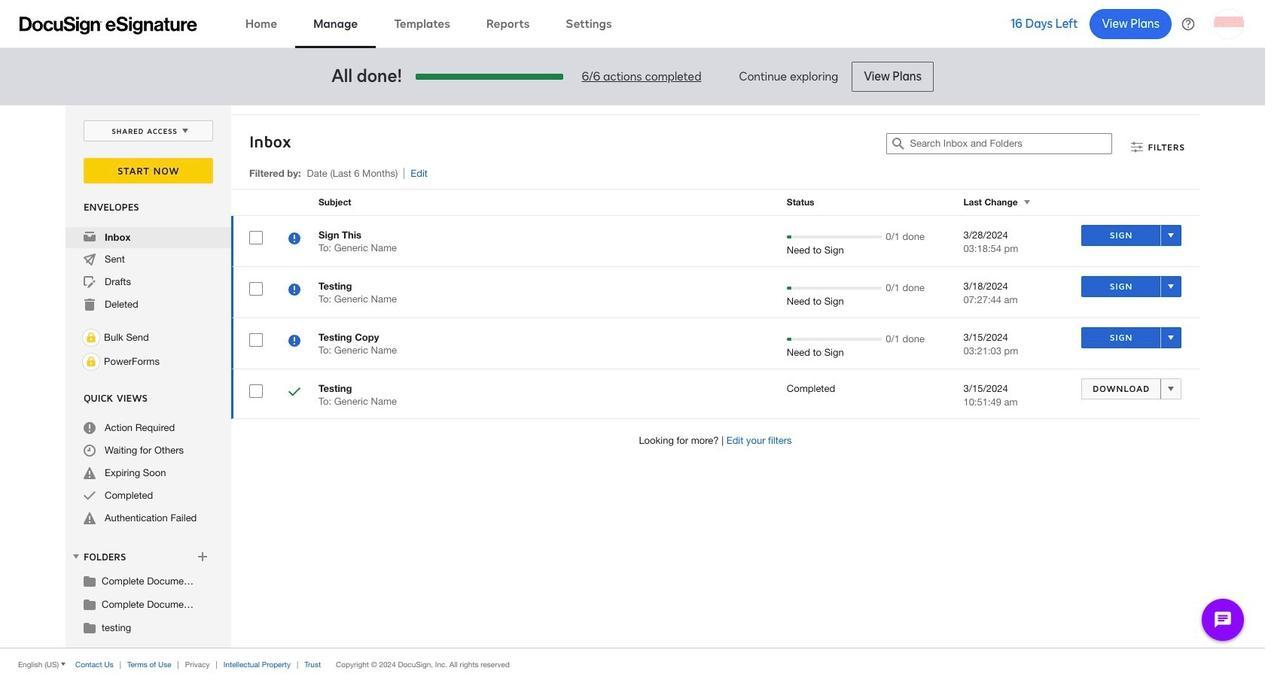 Task type: describe. For each thing, give the bounding box(es) containing it.
Search Inbox and Folders text field
[[910, 134, 1112, 154]]

2 lock image from the top
[[82, 353, 100, 371]]

folder image
[[84, 575, 96, 587]]

inbox image
[[84, 231, 96, 243]]

action required image
[[84, 423, 96, 435]]

completed image
[[288, 386, 301, 401]]

docusign esignature image
[[20, 16, 197, 34]]

view folders image
[[70, 551, 82, 563]]

1 folder image from the top
[[84, 599, 96, 611]]

2 alert image from the top
[[84, 513, 96, 525]]

more info region
[[0, 648, 1265, 681]]

completed image
[[84, 490, 96, 502]]



Task type: locate. For each thing, give the bounding box(es) containing it.
alert image down clock image
[[84, 468, 96, 480]]

1 lock image from the top
[[82, 329, 100, 347]]

alert image down completed icon
[[84, 513, 96, 525]]

1 alert image from the top
[[84, 468, 96, 480]]

need to sign image
[[288, 233, 301, 247]]

clock image
[[84, 445, 96, 457]]

sent image
[[84, 254, 96, 266]]

0 vertical spatial alert image
[[84, 468, 96, 480]]

2 need to sign image from the top
[[288, 335, 301, 349]]

your uploaded profile image image
[[1214, 9, 1244, 39]]

1 vertical spatial need to sign image
[[288, 335, 301, 349]]

0 vertical spatial need to sign image
[[288, 284, 301, 298]]

alert image
[[84, 468, 96, 480], [84, 513, 96, 525]]

0 vertical spatial lock image
[[82, 329, 100, 347]]

1 vertical spatial folder image
[[84, 622, 96, 634]]

trash image
[[84, 299, 96, 311]]

folder image
[[84, 599, 96, 611], [84, 622, 96, 634]]

draft image
[[84, 276, 96, 288]]

lock image
[[82, 329, 100, 347], [82, 353, 100, 371]]

need to sign image
[[288, 284, 301, 298], [288, 335, 301, 349]]

secondary navigation region
[[66, 105, 1204, 648]]

need to sign image up completed image
[[288, 335, 301, 349]]

need to sign image down need to sign image
[[288, 284, 301, 298]]

2 folder image from the top
[[84, 622, 96, 634]]

1 vertical spatial alert image
[[84, 513, 96, 525]]

1 vertical spatial lock image
[[82, 353, 100, 371]]

1 need to sign image from the top
[[288, 284, 301, 298]]

0 vertical spatial folder image
[[84, 599, 96, 611]]



